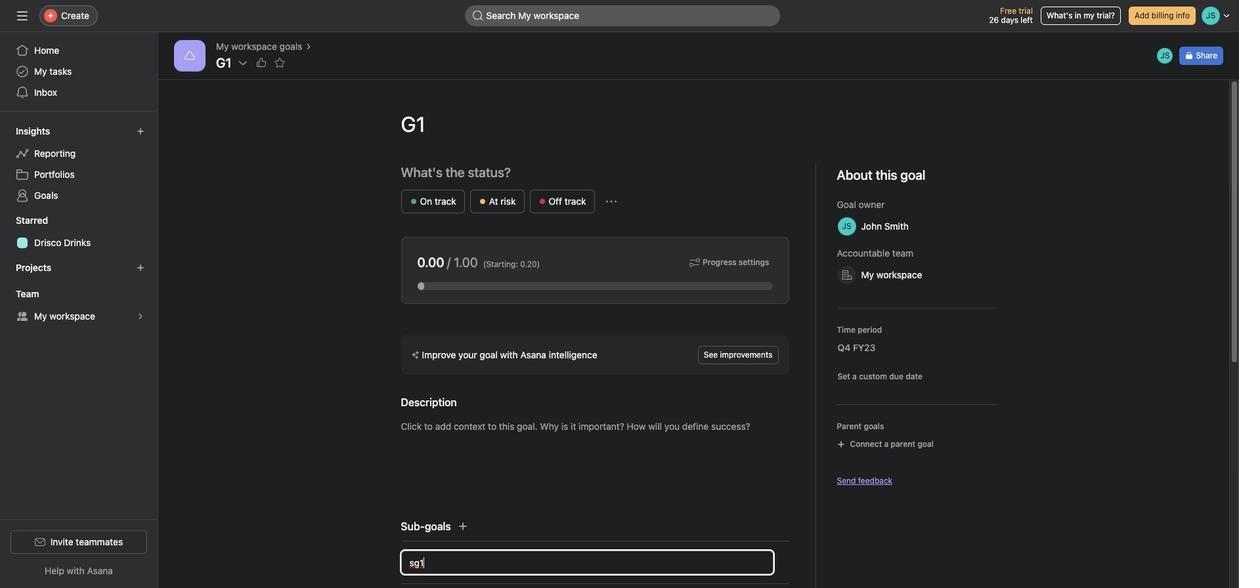 Task type: describe. For each thing, give the bounding box(es) containing it.
Goal name text field
[[391, 101, 998, 148]]

isinverse image
[[473, 11, 483, 21]]

global element
[[0, 32, 158, 111]]

0 likes. click to like this task image
[[257, 58, 267, 68]]

hide sidebar image
[[17, 11, 28, 21]]

show options image
[[238, 58, 249, 68]]



Task type: locate. For each thing, give the bounding box(es) containing it.
add goal image
[[458, 522, 468, 532]]

Start typing the name of a goal text field
[[401, 551, 774, 575]]

list box
[[465, 5, 780, 26]]

js image
[[1161, 48, 1171, 64]]

add to starred image
[[275, 58, 285, 68]]

starred element
[[0, 209, 158, 256]]

new insights image
[[137, 127, 145, 135]]

new project or portfolio image
[[137, 264, 145, 272]]

teams element
[[0, 283, 158, 330]]

insights element
[[0, 120, 158, 209]]

see details, my workspace image
[[137, 313, 145, 321]]



Task type: vqa. For each thing, say whether or not it's contained in the screenshot.
Add to starred icon
yes



